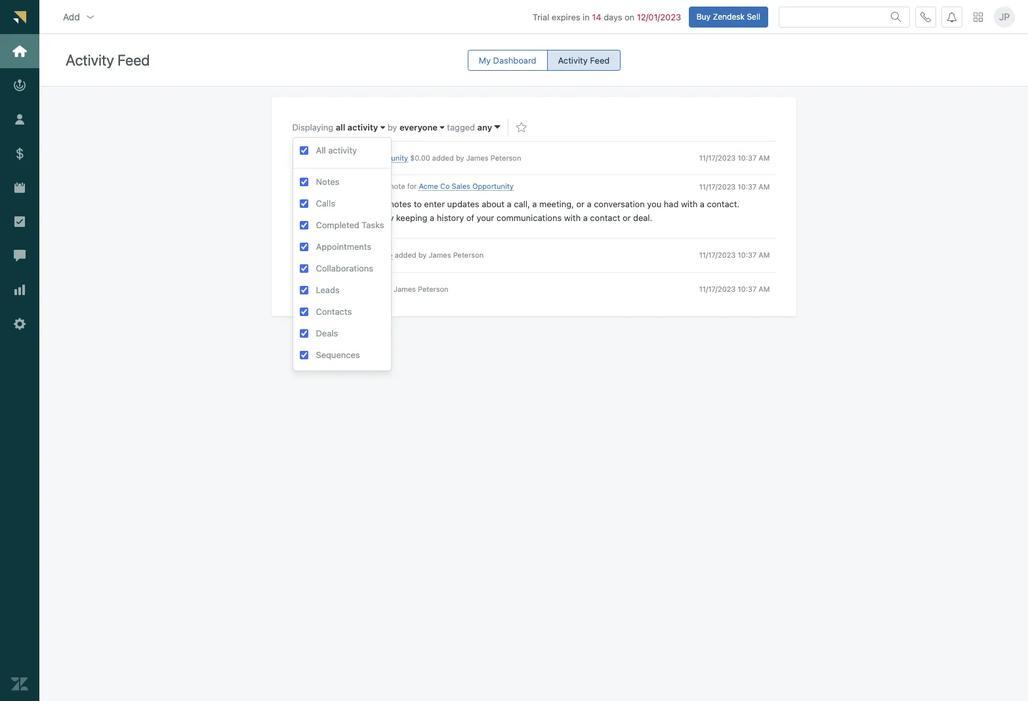 Task type: locate. For each thing, give the bounding box(es) containing it.
added down collaborations
[[360, 285, 381, 293]]

1 vertical spatial opportunity
[[473, 182, 514, 191]]

am
[[759, 154, 771, 162], [759, 182, 771, 191], [759, 251, 771, 260], [759, 285, 771, 293]]

0 vertical spatial opportunity
[[367, 154, 408, 162]]

buy zendesk sell
[[697, 12, 761, 21]]

trial
[[533, 12, 550, 22]]

activity down chevron down icon on the left top of page
[[66, 52, 114, 69]]

Deals checkbox
[[300, 330, 308, 338]]

11/17/2023 for peterson
[[700, 251, 736, 260]]

0 vertical spatial zendesk
[[713, 12, 745, 21]]

3 11/17/2023 10:37 am from the top
[[700, 251, 771, 260]]

james down zendesk sell employee added by james peterson
[[394, 285, 416, 293]]

notes down this
[[314, 213, 338, 223]]

a right left
[[384, 182, 388, 191]]

11/17/2023 10:37 am
[[700, 154, 771, 162], [700, 182, 771, 191], [700, 251, 771, 260], [700, 285, 771, 293]]

1 vertical spatial or
[[623, 213, 631, 223]]

acme co sales opportunity link
[[314, 154, 408, 163], [419, 182, 514, 191]]

caret down image right any
[[495, 122, 501, 133]]

1 horizontal spatial activity feed
[[558, 55, 610, 65]]

or
[[577, 199, 585, 210], [623, 213, 631, 223]]

0 horizontal spatial co
[[335, 154, 344, 162]]

use
[[372, 199, 387, 210]]

1 11/17/2023 10:37 am from the top
[[700, 154, 771, 162]]

with down meeting,
[[565, 213, 581, 223]]

are
[[340, 213, 353, 223]]

4 10:37 from the top
[[738, 285, 757, 293]]

james up calls in the left of the page
[[314, 182, 336, 191]]

am for peterson
[[759, 251, 771, 260]]

all activity
[[336, 122, 378, 133]]

0 vertical spatial acme
[[314, 154, 333, 162]]

2 10:37 from the top
[[738, 182, 757, 191]]

0 vertical spatial acme co sales opportunity link
[[314, 154, 408, 163]]

opportunity up about
[[473, 182, 514, 191]]

sell up collaborations
[[345, 251, 358, 260]]

activity
[[348, 122, 378, 133], [328, 145, 357, 156]]

caret down image for everyone
[[440, 124, 445, 132]]

a down enter at the left of page
[[430, 213, 435, 223]]

acme right for
[[419, 182, 438, 191]]

buy
[[697, 12, 711, 21]]

meeting,
[[540, 199, 574, 210]]

0 vertical spatial sell
[[747, 12, 761, 21]]

completed
[[316, 220, 360, 231]]

1 horizontal spatial co
[[441, 182, 450, 191]]

1 horizontal spatial sales
[[452, 182, 471, 191]]

11/17/2023 for by
[[700, 154, 736, 162]]

all
[[316, 145, 326, 156]]

Leads checkbox
[[300, 286, 308, 295]]

activity feed down chevron down icon on the left top of page
[[66, 52, 150, 69]]

1 vertical spatial co
[[441, 182, 450, 191]]

sell
[[747, 12, 761, 21], [345, 251, 358, 260], [345, 285, 358, 293]]

collaborations
[[316, 263, 374, 274]]

activity right 'all'
[[328, 145, 357, 156]]

4 11/17/2023 10:37 am from the top
[[700, 285, 771, 293]]

call,
[[514, 199, 530, 210]]

1 horizontal spatial activity
[[558, 55, 588, 65]]

acme co sales opportunity link up updates
[[419, 182, 514, 191]]

zendesk up contacts
[[314, 285, 343, 293]]

zendesk sell employee added by james peterson
[[314, 251, 484, 260]]

or right meeting,
[[577, 199, 585, 210]]

sales
[[346, 154, 365, 162], [452, 182, 471, 191]]

Calls checkbox
[[300, 200, 308, 208]]

added
[[433, 154, 454, 162], [395, 251, 417, 260], [360, 285, 381, 293]]

sell inside "button"
[[747, 12, 761, 21]]

a left contact.
[[700, 199, 705, 210]]

2 vertical spatial zendesk
[[314, 285, 343, 293]]

Collaborations checkbox
[[300, 265, 308, 273]]

0 horizontal spatial caret down image
[[440, 124, 445, 132]]

11/17/2023
[[700, 154, 736, 162], [700, 182, 736, 191], [700, 251, 736, 260], [700, 285, 736, 293]]

1 horizontal spatial feed
[[590, 55, 610, 65]]

by down use
[[384, 213, 394, 223]]

activity
[[66, 52, 114, 69], [558, 55, 588, 65]]

1 vertical spatial activity
[[328, 145, 357, 156]]

buy zendesk sell button
[[689, 6, 769, 27]]

a left call,
[[507, 199, 512, 210]]

1 vertical spatial notes
[[314, 213, 338, 223]]

activity feed down in
[[558, 55, 610, 65]]

Completed Tasks checkbox
[[300, 221, 308, 230]]

trial expires in 14 days on 12/01/2023
[[533, 12, 682, 22]]

0 horizontal spatial acme
[[314, 154, 333, 162]]

tasks
[[362, 220, 384, 231]]

acme
[[314, 154, 333, 162], [419, 182, 438, 191]]

1 vertical spatial added
[[395, 251, 417, 260]]

add
[[63, 11, 80, 22]]

11/17/2023 10:37 am for peterson
[[700, 251, 771, 260]]

0 horizontal spatial or
[[577, 199, 585, 210]]

activity down expires
[[558, 55, 588, 65]]

3 11/17/2023 from the top
[[700, 251, 736, 260]]

activity left caret down image
[[348, 122, 378, 133]]

0 horizontal spatial with
[[565, 213, 581, 223]]

tagged
[[447, 122, 475, 133]]

contacts
[[316, 307, 352, 317]]

zendesk sell link
[[314, 285, 358, 294]]

a
[[384, 182, 388, 191], [342, 199, 347, 210], [507, 199, 512, 210], [533, 199, 537, 210], [587, 199, 592, 210], [700, 199, 705, 210], [430, 213, 435, 223], [584, 213, 588, 223]]

caret down image left tagged
[[440, 124, 445, 132]]

caret down image
[[495, 122, 501, 133], [440, 124, 445, 132]]

added right employee
[[395, 251, 417, 260]]

1 horizontal spatial acme co sales opportunity link
[[419, 182, 514, 191]]

notes inside this is a note. use notes to enter updates about a call, a meeting, or a conversation you had with a contact. notes are helpful by keeping a history of your communications with a contact or deal.
[[314, 213, 338, 223]]

0 horizontal spatial sales
[[346, 154, 365, 162]]

sales down all activity
[[346, 154, 365, 162]]

with
[[681, 199, 698, 210], [565, 213, 581, 223]]

11/17/2023 for acme
[[700, 182, 736, 191]]

1 vertical spatial zendesk
[[314, 251, 343, 260]]

1 horizontal spatial caret down image
[[495, 122, 501, 133]]

peterson
[[491, 154, 522, 162], [338, 182, 368, 191], [453, 251, 484, 260], [418, 285, 449, 293]]

by inside this is a note. use notes to enter updates about a call, a meeting, or a conversation you had with a contact. notes are helpful by keeping a history of your communications with a contact or deal.
[[384, 213, 394, 223]]

0 horizontal spatial activity feed
[[66, 52, 150, 69]]

on
[[625, 12, 635, 22]]

activity feed
[[66, 52, 150, 69], [558, 55, 610, 65]]

is
[[333, 199, 340, 210]]

opportunity
[[367, 154, 408, 162], [473, 182, 514, 191]]

expires
[[552, 12, 581, 22]]

am for acme
[[759, 182, 771, 191]]

displaying
[[293, 122, 336, 133]]

acme co sales opportunity link down all activity link
[[314, 154, 408, 163]]

by down zendesk sell employee added by james peterson
[[384, 285, 392, 293]]

jp button
[[995, 6, 1016, 27]]

0 horizontal spatial opportunity
[[367, 154, 408, 162]]

appointments
[[316, 242, 372, 252]]

1 vertical spatial acme
[[419, 182, 438, 191]]

co up enter at the left of page
[[441, 182, 450, 191]]

communications
[[497, 213, 562, 223]]

or down conversation
[[623, 213, 631, 223]]

All activity checkbox
[[300, 146, 308, 155]]

zendesk right buy
[[713, 12, 745, 21]]

my dashboard
[[479, 55, 537, 65]]

4 am from the top
[[759, 285, 771, 293]]

opportunity up note
[[367, 154, 408, 162]]

2 vertical spatial sell
[[345, 285, 358, 293]]

3 10:37 from the top
[[738, 251, 757, 260]]

0 vertical spatial with
[[681, 199, 698, 210]]

feed
[[118, 52, 150, 69], [590, 55, 610, 65]]

2 11/17/2023 from the top
[[700, 182, 736, 191]]

0 vertical spatial activity
[[348, 122, 378, 133]]

zendesk sell added by james peterson
[[314, 285, 449, 293]]

calls
[[316, 198, 336, 209]]

co
[[335, 154, 344, 162], [441, 182, 450, 191]]

sales up updates
[[452, 182, 471, 191]]

zendesk
[[713, 12, 745, 21], [314, 251, 343, 260], [314, 285, 343, 293]]

1 10:37 from the top
[[738, 154, 757, 162]]

0 horizontal spatial feed
[[118, 52, 150, 69]]

deals
[[316, 328, 338, 339]]

left
[[371, 182, 382, 191]]

sell down collaborations
[[345, 285, 358, 293]]

1 am from the top
[[759, 154, 771, 162]]

0 horizontal spatial added
[[360, 285, 381, 293]]

0 vertical spatial co
[[335, 154, 344, 162]]

2 am from the top
[[759, 182, 771, 191]]

Sequences checkbox
[[300, 351, 308, 360]]

$0.00
[[410, 154, 430, 162]]

by
[[388, 122, 397, 133], [456, 154, 465, 162], [384, 213, 394, 223], [419, 251, 427, 260], [384, 285, 392, 293]]

10:37
[[738, 154, 757, 162], [738, 182, 757, 191], [738, 251, 757, 260], [738, 285, 757, 293]]

zendesk sell employee link
[[314, 251, 393, 260]]

a up contact
[[587, 199, 592, 210]]

all activity link
[[336, 122, 386, 133]]

of
[[467, 213, 475, 223]]

with right had
[[681, 199, 698, 210]]

2 11/17/2023 10:37 am from the top
[[700, 182, 771, 191]]

note.
[[349, 199, 369, 210]]

3 am from the top
[[759, 251, 771, 260]]

2 horizontal spatial added
[[433, 154, 454, 162]]

added right the $0.00
[[433, 154, 454, 162]]

sell right buy
[[747, 12, 761, 21]]

notes
[[316, 177, 340, 187], [314, 213, 338, 223]]

acme right all activity option
[[314, 154, 333, 162]]

zendesk up collaborations
[[314, 251, 343, 260]]

activity for all activity
[[348, 122, 378, 133]]

co right 'all'
[[335, 154, 344, 162]]

1 vertical spatial sell
[[345, 251, 358, 260]]

zendesk inside "button"
[[713, 12, 745, 21]]

activity for all activity
[[328, 145, 357, 156]]

james
[[467, 154, 489, 162], [314, 182, 336, 191], [429, 251, 451, 260], [394, 285, 416, 293]]

notes up calls in the left of the page
[[316, 177, 340, 187]]

1 11/17/2023 from the top
[[700, 154, 736, 162]]

by right caret down image
[[388, 122, 397, 133]]

all
[[336, 122, 346, 133]]



Task type: describe. For each thing, give the bounding box(es) containing it.
this
[[314, 199, 331, 210]]

employee
[[360, 251, 393, 260]]

deal.
[[634, 213, 653, 223]]

james down history
[[429, 251, 451, 260]]

Contacts checkbox
[[300, 308, 308, 317]]

caret down image
[[381, 124, 386, 132]]

0 horizontal spatial activity
[[66, 52, 114, 69]]

2 vertical spatial added
[[360, 285, 381, 293]]

to
[[414, 199, 422, 210]]

zendesk for zendesk sell added by james peterson
[[314, 285, 343, 293]]

0 vertical spatial notes
[[316, 177, 340, 187]]

a left contact
[[584, 213, 588, 223]]

sell for zendesk sell added by james peterson
[[345, 285, 358, 293]]

keeping
[[396, 213, 428, 223]]

caret down image for any
[[495, 122, 501, 133]]

a right is
[[342, 199, 347, 210]]

zendesk image
[[11, 676, 28, 693]]

history
[[437, 213, 464, 223]]

1 horizontal spatial acme
[[419, 182, 438, 191]]

am for by
[[759, 154, 771, 162]]

everyone
[[400, 122, 438, 133]]

leads
[[316, 285, 340, 296]]

james down any
[[467, 154, 489, 162]]

chevron down image
[[85, 12, 96, 22]]

calls image
[[921, 12, 932, 22]]

1 horizontal spatial opportunity
[[473, 182, 514, 191]]

my
[[479, 55, 491, 65]]

notes image
[[298, 181, 308, 191]]

1 horizontal spatial added
[[395, 251, 417, 260]]

0 vertical spatial added
[[433, 154, 454, 162]]

peterson down any
[[491, 154, 522, 162]]

11/17/2023 10:37 am for acme
[[700, 182, 771, 191]]

10:37 for by
[[738, 154, 757, 162]]

activity feed link
[[547, 50, 621, 71]]

sequences
[[316, 350, 360, 361]]

1 vertical spatial acme co sales opportunity link
[[419, 182, 514, 191]]

acme co sales opportunity $0.00 added by james peterson
[[314, 154, 522, 162]]

1 vertical spatial with
[[565, 213, 581, 223]]

enter
[[424, 199, 445, 210]]

11/17/2023 10:37 am for by
[[700, 154, 771, 162]]

peterson down zendesk sell employee added by james peterson
[[418, 285, 449, 293]]

activity inside "link"
[[558, 55, 588, 65]]

4 11/17/2023 from the top
[[700, 285, 736, 293]]

note
[[390, 182, 405, 191]]

for
[[407, 182, 417, 191]]

any
[[478, 122, 493, 133]]

conversation
[[594, 199, 645, 210]]

add button
[[53, 4, 106, 30]]

contact
[[591, 213, 621, 223]]

peterson down of
[[453, 251, 484, 260]]

this is a note. use notes to enter updates about a call, a meeting, or a conversation you had with a contact. notes are helpful by keeping a history of your communications with a contact or deal.
[[314, 199, 743, 223]]

0 vertical spatial sales
[[346, 154, 365, 162]]

all activity
[[316, 145, 357, 156]]

by down tagged
[[456, 154, 465, 162]]

1 vertical spatial sales
[[452, 182, 471, 191]]

james peterson left a note for acme co sales opportunity
[[314, 182, 514, 191]]

in
[[583, 12, 590, 22]]

contact.
[[707, 199, 740, 210]]

activity feed inside "link"
[[558, 55, 610, 65]]

a right call,
[[533, 199, 537, 210]]

10:37 for acme
[[738, 182, 757, 191]]

0 vertical spatial or
[[577, 199, 585, 210]]

about
[[482, 199, 505, 210]]

Notes checkbox
[[300, 178, 308, 187]]

1 horizontal spatial or
[[623, 213, 631, 223]]

zendesk for zendesk sell employee added by james peterson
[[314, 251, 343, 260]]

10:37 for peterson
[[738, 251, 757, 260]]

completed tasks
[[316, 220, 384, 231]]

by down keeping
[[419, 251, 427, 260]]

you
[[648, 199, 662, 210]]

had
[[664, 199, 679, 210]]

jp
[[1000, 11, 1011, 22]]

dashboard
[[493, 55, 537, 65]]

feed inside "link"
[[590, 55, 610, 65]]

your
[[477, 213, 495, 223]]

12/01/2023
[[637, 12, 682, 22]]

helpful
[[355, 213, 382, 223]]

0 horizontal spatial acme co sales opportunity link
[[314, 154, 408, 163]]

my dashboard link
[[468, 50, 548, 71]]

Appointments checkbox
[[300, 243, 308, 252]]

search image
[[892, 12, 902, 22]]

14
[[592, 12, 602, 22]]

days
[[604, 12, 623, 22]]

notes
[[390, 199, 412, 210]]

1 horizontal spatial with
[[681, 199, 698, 210]]

sell for zendesk sell employee added by james peterson
[[345, 251, 358, 260]]

zendesk products image
[[974, 12, 984, 21]]

bell image
[[947, 12, 958, 22]]

peterson up the note.
[[338, 182, 368, 191]]

updates
[[448, 199, 480, 210]]



Task type: vqa. For each thing, say whether or not it's contained in the screenshot.
The And inside "Apps and integrations" dropdown button
no



